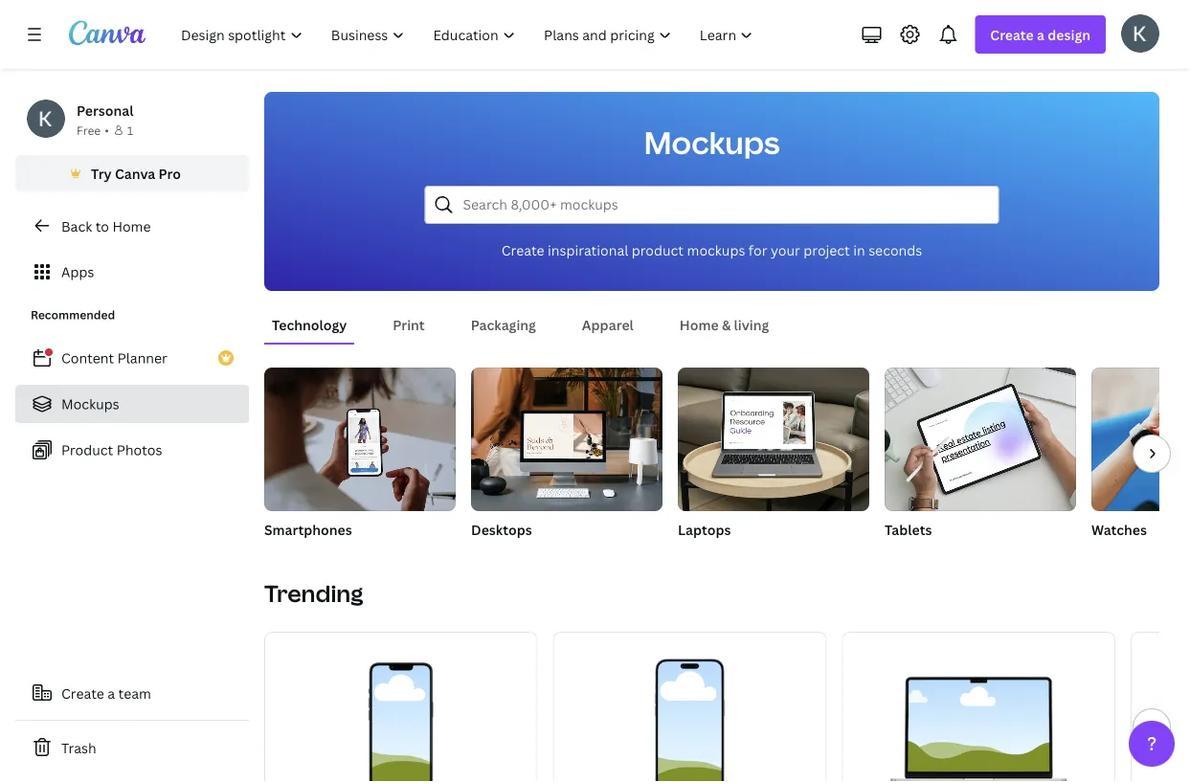 Task type: vqa. For each thing, say whether or not it's contained in the screenshot.
menu bar containing Overview
no



Task type: locate. For each thing, give the bounding box(es) containing it.
content planner
[[61, 349, 167, 367]]

1 vertical spatial a
[[108, 685, 115, 703]]

create a design
[[991, 25, 1091, 44]]

1 vertical spatial mockups
[[61, 395, 119, 413]]

create
[[991, 25, 1034, 44], [502, 241, 545, 259], [61, 685, 104, 703]]

tablets
[[885, 521, 933, 539]]

•
[[105, 122, 109, 138]]

home
[[112, 217, 151, 235], [680, 316, 719, 334]]

mockups down content
[[61, 395, 119, 413]]

a for team
[[108, 685, 115, 703]]

0 vertical spatial create
[[991, 25, 1034, 44]]

trash
[[61, 739, 96, 757]]

a inside button
[[108, 685, 115, 703]]

create left inspirational
[[502, 241, 545, 259]]

try canva pro
[[91, 164, 181, 183]]

trash link
[[15, 729, 249, 767]]

1 horizontal spatial a
[[1038, 25, 1045, 44]]

0 horizontal spatial a
[[108, 685, 115, 703]]

0 vertical spatial mockups
[[644, 122, 780, 163]]

in
[[854, 241, 866, 259]]

group
[[264, 368, 456, 512], [471, 368, 663, 512], [678, 368, 870, 512], [885, 368, 1077, 512], [264, 632, 538, 783], [553, 632, 827, 783], [843, 632, 1116, 783]]

technology
[[272, 316, 347, 334]]

print button
[[385, 307, 433, 343]]

a
[[1038, 25, 1045, 44], [108, 685, 115, 703]]

apps link
[[15, 253, 249, 291]]

inspirational
[[548, 241, 629, 259]]

a left design
[[1038, 25, 1045, 44]]

home right to
[[112, 217, 151, 235]]

pro
[[159, 164, 181, 183]]

0 horizontal spatial create
[[61, 685, 104, 703]]

back to home link
[[15, 207, 249, 245]]

Label search field
[[463, 187, 987, 223]]

1 horizontal spatial home
[[680, 316, 719, 334]]

mockups
[[687, 241, 746, 259]]

create for create a design
[[991, 25, 1034, 44]]

back to home
[[61, 217, 151, 235]]

1 horizontal spatial mockups
[[644, 122, 780, 163]]

mockups up label search field
[[644, 122, 780, 163]]

kendall parks image
[[1122, 14, 1160, 52]]

trending
[[264, 578, 363, 609]]

desktops group
[[471, 368, 663, 540]]

mockups
[[644, 122, 780, 163], [61, 395, 119, 413]]

a inside 'dropdown button'
[[1038, 25, 1045, 44]]

packaging button
[[463, 307, 544, 343]]

0 horizontal spatial mockups
[[61, 395, 119, 413]]

0 vertical spatial home
[[112, 217, 151, 235]]

0 horizontal spatial home
[[112, 217, 151, 235]]

home & living button
[[672, 307, 777, 343]]

print
[[393, 316, 425, 334]]

0 vertical spatial a
[[1038, 25, 1045, 44]]

create left team
[[61, 685, 104, 703]]

1 vertical spatial home
[[680, 316, 719, 334]]

1 vertical spatial create
[[502, 241, 545, 259]]

content
[[61, 349, 114, 367]]

2 vertical spatial create
[[61, 685, 104, 703]]

list
[[15, 339, 249, 469]]

canva
[[115, 164, 155, 183]]

create left design
[[991, 25, 1034, 44]]

tablets group
[[885, 368, 1077, 540]]

technology button
[[264, 307, 355, 343]]

&
[[722, 316, 731, 334]]

recommended
[[31, 307, 115, 323]]

laptops
[[678, 521, 731, 539]]

packaging
[[471, 316, 536, 334]]

personal
[[77, 101, 134, 119]]

2 horizontal spatial create
[[991, 25, 1034, 44]]

create inside 'dropdown button'
[[991, 25, 1034, 44]]

apps
[[61, 263, 94, 281]]

a left team
[[108, 685, 115, 703]]

create inside button
[[61, 685, 104, 703]]

1 horizontal spatial create
[[502, 241, 545, 259]]

home left &
[[680, 316, 719, 334]]

product photos link
[[15, 431, 249, 469]]



Task type: describe. For each thing, give the bounding box(es) containing it.
1
[[127, 122, 133, 138]]

photos
[[117, 441, 162, 459]]

mockups inside list
[[61, 395, 119, 413]]

product
[[632, 241, 684, 259]]

top level navigation element
[[169, 15, 770, 54]]

list containing content planner
[[15, 339, 249, 469]]

content planner link
[[15, 339, 249, 377]]

seconds
[[869, 241, 923, 259]]

watches
[[1092, 521, 1148, 539]]

apparel button
[[575, 307, 642, 343]]

living
[[734, 316, 770, 334]]

product photos
[[61, 441, 162, 459]]

home & living
[[680, 316, 770, 334]]

your
[[771, 241, 801, 259]]

try canva pro button
[[15, 155, 249, 192]]

try
[[91, 164, 112, 183]]

create inspirational product mockups for your project in seconds
[[502, 241, 923, 259]]

create for create a team
[[61, 685, 104, 703]]

home inside button
[[680, 316, 719, 334]]

product
[[61, 441, 113, 459]]

team
[[118, 685, 151, 703]]

laptops group
[[678, 368, 870, 540]]

back
[[61, 217, 92, 235]]

free •
[[77, 122, 109, 138]]

planner
[[117, 349, 167, 367]]

create a team
[[61, 685, 151, 703]]

smartphones group
[[264, 368, 456, 540]]

project
[[804, 241, 851, 259]]

watches group
[[1092, 368, 1191, 540]]

apparel
[[582, 316, 634, 334]]

design
[[1048, 25, 1091, 44]]

create a team button
[[15, 674, 249, 713]]

smartphones
[[264, 521, 352, 539]]

desktops
[[471, 521, 532, 539]]

a for design
[[1038, 25, 1045, 44]]

free
[[77, 122, 101, 138]]

create for create inspirational product mockups for your project in seconds
[[502, 241, 545, 259]]

mockups link
[[15, 385, 249, 423]]

to
[[95, 217, 109, 235]]

create a design button
[[976, 15, 1107, 54]]

for
[[749, 241, 768, 259]]



